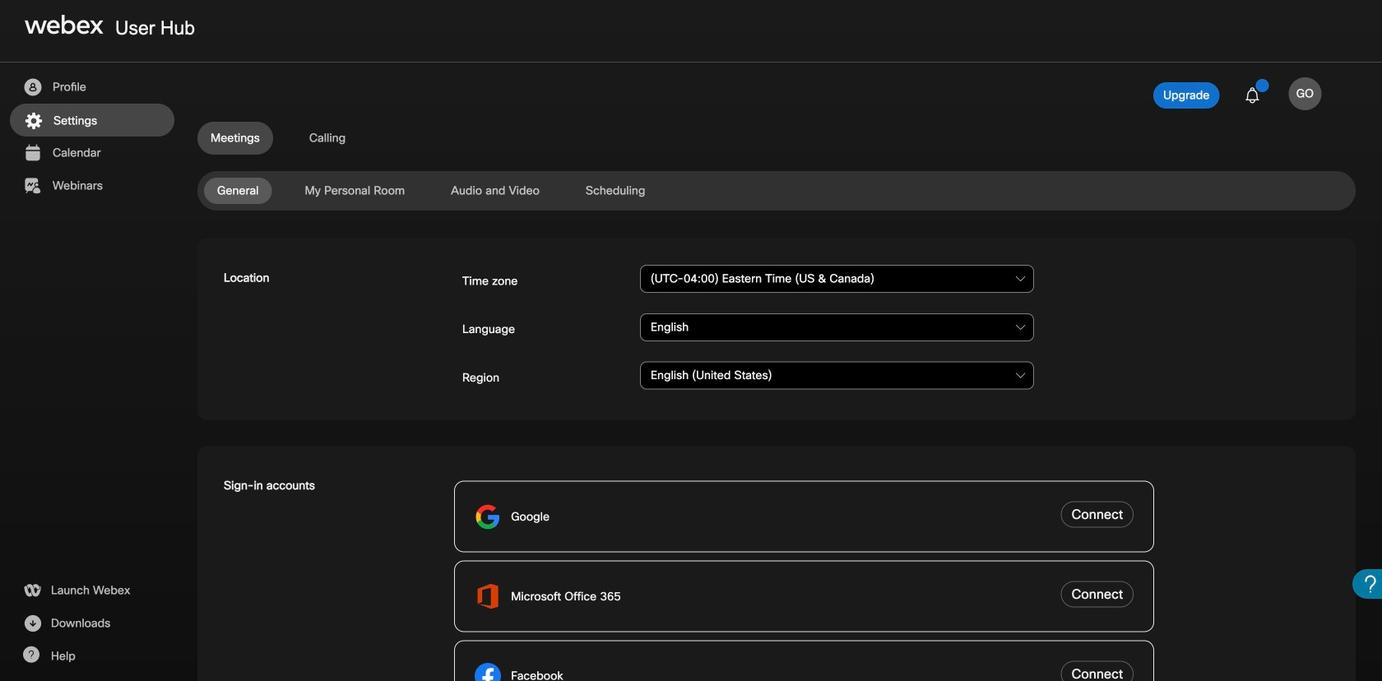 Task type: describe. For each thing, give the bounding box(es) containing it.
2 tab list from the top
[[197, 178, 1356, 204]]

cisco webex image
[[25, 15, 104, 35]]

mds settings_filled image
[[23, 111, 44, 131]]

mds webinar_filled image
[[22, 176, 43, 196]]

mds people circle_filled image
[[22, 77, 43, 97]]

mds content download_filled image
[[22, 614, 43, 633]]



Task type: vqa. For each thing, say whether or not it's contained in the screenshot.
second 'tab list' from the bottom of the page
yes



Task type: locate. For each thing, give the bounding box(es) containing it.
ng help active image
[[22, 647, 39, 663]]

1 tab list from the top
[[197, 122, 1356, 155]]

0 vertical spatial tab list
[[197, 122, 1356, 155]]

None text field
[[640, 265, 1034, 293], [640, 362, 1034, 390], [640, 265, 1034, 293], [640, 362, 1034, 390]]

None text field
[[640, 313, 1034, 341]]

tab list
[[197, 122, 1356, 155], [197, 178, 1356, 204]]

1 vertical spatial tab list
[[197, 178, 1356, 204]]

mds meetings_filled image
[[22, 143, 43, 163]]

mds webex helix filled image
[[22, 581, 42, 601]]



